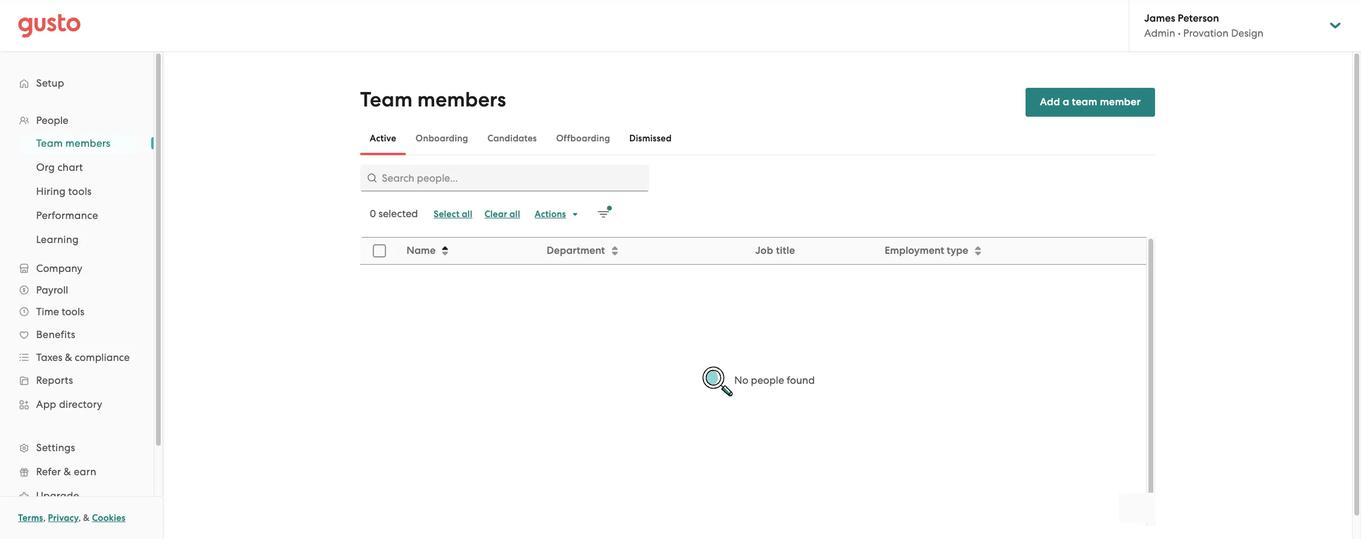 Task type: describe. For each thing, give the bounding box(es) containing it.
1 horizontal spatial team
[[360, 87, 413, 112]]

performance link
[[22, 205, 142, 227]]

clear all
[[485, 209, 521, 220]]

onboarding
[[416, 133, 468, 144]]

job title
[[756, 245, 796, 257]]

terms link
[[18, 513, 43, 524]]

select
[[434, 209, 460, 220]]

team members link
[[22, 133, 142, 154]]

provation
[[1184, 27, 1229, 39]]

all for select all
[[462, 209, 473, 220]]

design
[[1232, 27, 1264, 39]]

0 vertical spatial team members
[[360, 87, 506, 112]]

refer
[[36, 466, 61, 478]]

offboarding
[[556, 133, 611, 144]]

found
[[787, 375, 815, 387]]

candidates button
[[478, 124, 547, 153]]

hiring tools link
[[22, 181, 142, 202]]

1 , from the left
[[43, 513, 46, 524]]

settings link
[[12, 438, 142, 459]]

setup
[[36, 77, 64, 89]]

employment type
[[885, 245, 969, 257]]

employment
[[885, 245, 945, 257]]

no people found
[[735, 375, 815, 387]]

add
[[1041, 96, 1061, 108]]

james
[[1145, 12, 1176, 25]]

payroll
[[36, 284, 68, 296]]

type
[[947, 245, 969, 257]]

terms , privacy , & cookies
[[18, 513, 126, 524]]

0 selected
[[370, 208, 418, 220]]

app directory link
[[12, 394, 142, 416]]

upgrade link
[[12, 486, 142, 507]]

name button
[[400, 239, 539, 264]]

select all
[[434, 209, 473, 220]]

company button
[[12, 258, 142, 280]]

org chart
[[36, 162, 83, 174]]

team inside list
[[36, 137, 63, 149]]

people
[[751, 375, 785, 387]]

compliance
[[75, 352, 130, 364]]

people
[[36, 114, 69, 127]]

app directory
[[36, 399, 102, 411]]

tools for time tools
[[62, 306, 84, 318]]

employment type button
[[878, 239, 1146, 264]]

•
[[1179, 27, 1182, 39]]

add a team member
[[1041, 96, 1141, 108]]

team members tab list
[[360, 122, 1156, 155]]

time tools
[[36, 306, 84, 318]]

2 , from the left
[[78, 513, 81, 524]]

hiring tools
[[36, 186, 92, 198]]

& for compliance
[[65, 352, 72, 364]]

james peterson admin • provation design
[[1145, 12, 1264, 39]]

add a team member button
[[1026, 88, 1156, 117]]

payroll button
[[12, 280, 142, 301]]

refer & earn link
[[12, 462, 142, 483]]

reports
[[36, 375, 73, 387]]

learning
[[36, 234, 79, 246]]

setup link
[[12, 72, 142, 94]]

no
[[735, 375, 749, 387]]

time tools button
[[12, 301, 142, 323]]

earn
[[74, 466, 96, 478]]

dismissed button
[[620, 124, 682, 153]]

job
[[756, 245, 774, 257]]

admin
[[1145, 27, 1176, 39]]

peterson
[[1179, 12, 1220, 25]]

onboarding button
[[406, 124, 478, 153]]

benefits link
[[12, 324, 142, 346]]



Task type: locate. For each thing, give the bounding box(es) containing it.
chart
[[57, 162, 83, 174]]

all
[[462, 209, 473, 220], [510, 209, 521, 220]]

Select all rows on this page checkbox
[[366, 238, 393, 265]]

team members inside team members link
[[36, 137, 111, 149]]

people button
[[12, 110, 142, 131]]

team members up onboarding button
[[360, 87, 506, 112]]

members up org chart link
[[65, 137, 111, 149]]

team members
[[360, 87, 506, 112], [36, 137, 111, 149]]

team
[[1073, 96, 1098, 108]]

cookies
[[92, 513, 126, 524]]

1 horizontal spatial team members
[[360, 87, 506, 112]]

privacy link
[[48, 513, 78, 524]]

all for clear all
[[510, 209, 521, 220]]

company
[[36, 263, 82, 275]]

offboarding button
[[547, 124, 620, 153]]

0
[[370, 208, 376, 220]]

0 horizontal spatial members
[[65, 137, 111, 149]]

select all button
[[428, 205, 479, 224]]

all right select
[[462, 209, 473, 220]]

0 vertical spatial members
[[418, 87, 506, 112]]

1 vertical spatial tools
[[62, 306, 84, 318]]

1 vertical spatial &
[[64, 466, 71, 478]]

1 vertical spatial members
[[65, 137, 111, 149]]

&
[[65, 352, 72, 364], [64, 466, 71, 478], [83, 513, 90, 524]]

0 horizontal spatial team members
[[36, 137, 111, 149]]

0 horizontal spatial all
[[462, 209, 473, 220]]

all inside clear all button
[[510, 209, 521, 220]]

& inside dropdown button
[[65, 352, 72, 364]]

department button
[[540, 239, 748, 264]]

actions
[[535, 209, 566, 220]]

,
[[43, 513, 46, 524], [78, 513, 81, 524]]

home image
[[18, 14, 81, 38]]

tools for hiring tools
[[68, 186, 92, 198]]

, down upgrade link
[[78, 513, 81, 524]]

clear
[[485, 209, 508, 220]]

1 horizontal spatial all
[[510, 209, 521, 220]]

0 horizontal spatial team
[[36, 137, 63, 149]]

& left earn
[[64, 466, 71, 478]]

new notifications image
[[598, 206, 612, 221]]

org
[[36, 162, 55, 174]]

team up 'active'
[[360, 87, 413, 112]]

actions button
[[529, 205, 586, 224]]

tools down payroll dropdown button
[[62, 306, 84, 318]]

1 vertical spatial team members
[[36, 137, 111, 149]]

upgrade
[[36, 491, 79, 503]]

cookies button
[[92, 512, 126, 526]]

directory
[[59, 399, 102, 411]]

name
[[407, 245, 436, 257]]

members up onboarding button
[[418, 87, 506, 112]]

2 vertical spatial &
[[83, 513, 90, 524]]

members inside gusto navigation element
[[65, 137, 111, 149]]

clear all button
[[479, 205, 527, 224]]

candidates
[[488, 133, 537, 144]]

, left the 'privacy' 'link'
[[43, 513, 46, 524]]

terms
[[18, 513, 43, 524]]

a
[[1063, 96, 1070, 108]]

selected
[[379, 208, 418, 220]]

privacy
[[48, 513, 78, 524]]

& left cookies button
[[83, 513, 90, 524]]

team
[[360, 87, 413, 112], [36, 137, 63, 149]]

0 selected status
[[370, 208, 418, 220]]

list containing people
[[0, 110, 154, 533]]

0 vertical spatial &
[[65, 352, 72, 364]]

refer & earn
[[36, 466, 96, 478]]

app
[[36, 399, 56, 411]]

0 vertical spatial team
[[360, 87, 413, 112]]

1 horizontal spatial members
[[418, 87, 506, 112]]

taxes & compliance button
[[12, 347, 142, 369]]

dismissed
[[630, 133, 672, 144]]

team members down people dropdown button
[[36, 137, 111, 149]]

tools up performance link
[[68, 186, 92, 198]]

reports link
[[12, 370, 142, 392]]

taxes & compliance
[[36, 352, 130, 364]]

1 vertical spatial team
[[36, 137, 63, 149]]

0 vertical spatial tools
[[68, 186, 92, 198]]

active
[[370, 133, 397, 144]]

department
[[547, 245, 605, 257]]

learning link
[[22, 229, 142, 251]]

hiring
[[36, 186, 66, 198]]

benefits
[[36, 329, 75, 341]]

list containing team members
[[0, 131, 154, 252]]

2 all from the left
[[510, 209, 521, 220]]

tools inside dropdown button
[[62, 306, 84, 318]]

title
[[776, 245, 796, 257]]

tools
[[68, 186, 92, 198], [62, 306, 84, 318]]

all inside 'select all' "button"
[[462, 209, 473, 220]]

2 list from the top
[[0, 131, 154, 252]]

members
[[418, 87, 506, 112], [65, 137, 111, 149]]

time
[[36, 306, 59, 318]]

gusto navigation element
[[0, 52, 154, 540]]

taxes
[[36, 352, 62, 364]]

Search people... field
[[360, 165, 650, 192]]

1 horizontal spatial ,
[[78, 513, 81, 524]]

org chart link
[[22, 157, 142, 178]]

active button
[[360, 124, 406, 153]]

& for earn
[[64, 466, 71, 478]]

0 horizontal spatial ,
[[43, 513, 46, 524]]

all right "clear"
[[510, 209, 521, 220]]

& right taxes
[[65, 352, 72, 364]]

1 all from the left
[[462, 209, 473, 220]]

member
[[1101, 96, 1141, 108]]

settings
[[36, 442, 75, 454]]

performance
[[36, 210, 98, 222]]

list
[[0, 110, 154, 533], [0, 131, 154, 252]]

1 list from the top
[[0, 110, 154, 533]]

team down people
[[36, 137, 63, 149]]



Task type: vqa. For each thing, say whether or not it's contained in the screenshot.
the this at the right top of page
no



